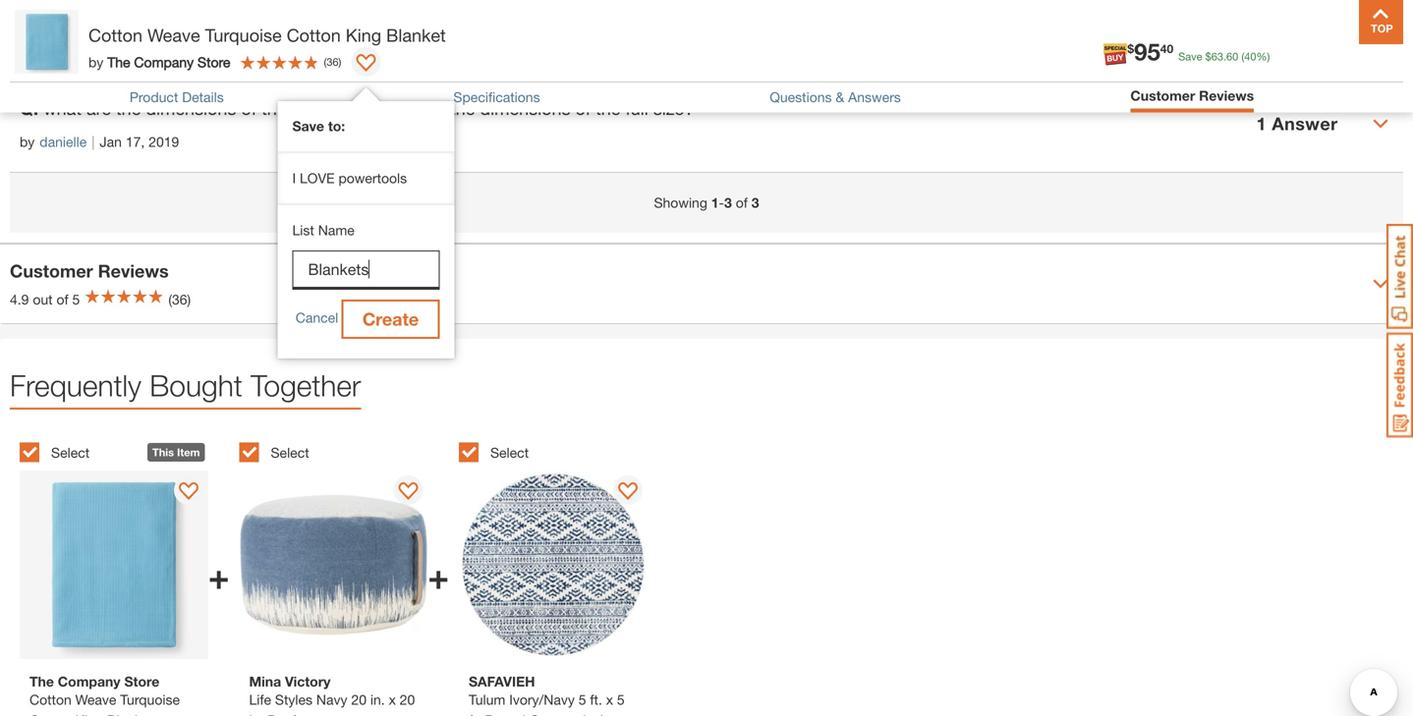 Task type: vqa. For each thing, say whether or not it's contained in the screenshot.
leftmost to
no



Task type: locate. For each thing, give the bounding box(es) containing it.
styles
[[275, 692, 313, 708]]

0 horizontal spatial 20
[[351, 692, 367, 708]]

q: what are the dimensions of the twin size? what are the dimensions of the full size?
[[20, 98, 694, 119]]

63
[[1212, 50, 1224, 63]]

1 horizontal spatial size?
[[653, 98, 694, 119]]

1 select from the left
[[51, 445, 90, 461]]

the left full
[[596, 98, 621, 119]]

select inside 2 / 3 group
[[271, 445, 309, 461]]

cotton up ( 36 )
[[287, 25, 341, 46]]

by left ladydi
[[20, 36, 35, 53]]

customer reviews up 4.9 out of 5 at left top
[[10, 260, 169, 282]]

1 horizontal spatial customer
[[1131, 87, 1196, 104]]

$ 95 40
[[1128, 37, 1174, 65]]

1 horizontal spatial customer reviews
[[1131, 87, 1254, 104]]

of right details
[[241, 98, 257, 119]]

q: left where
[[20, 0, 38, 22]]

select
[[51, 445, 90, 461], [271, 445, 309, 461], [490, 445, 529, 461]]

what
[[43, 98, 82, 119]]

select for mina victory life styles navy 20 in. x 20 in. poufs
[[271, 445, 309, 461]]

60
[[1227, 50, 1239, 63]]

0 horizontal spatial size?
[[329, 98, 370, 119]]

q:
[[20, 0, 38, 22], [20, 98, 38, 119]]

this
[[114, 0, 142, 22]]

by ladydi | apr 14, 2020
[[20, 36, 174, 53]]

(36)
[[168, 291, 191, 308]]

select inside 3 / 3 group
[[490, 445, 529, 461]]

customer reviews down diy
[[1131, 87, 1254, 104]]

are right what
[[421, 98, 445, 119]]

1 are from the left
[[86, 98, 111, 119]]

1 vertical spatial q:
[[20, 98, 38, 119]]

1 horizontal spatial 5
[[579, 692, 586, 708]]

this
[[152, 446, 174, 459]]

item
[[177, 446, 200, 459]]

where
[[43, 0, 91, 22]]

navy
[[316, 692, 348, 708]]

select for safavieh tulum ivory/navy 5 ft. x 5 ft. round geometric are
[[490, 445, 529, 461]]

0 horizontal spatial $
[[1128, 42, 1134, 56]]

store
[[198, 54, 230, 70]]

i love powertools button
[[278, 151, 455, 205]]

5
[[72, 291, 80, 308], [579, 692, 586, 708], [617, 692, 625, 708]]

0 horizontal spatial 5
[[72, 291, 80, 308]]

1 horizontal spatial save
[[1179, 50, 1203, 63]]

1 q: from the top
[[20, 0, 38, 22]]

services button
[[1082, 24, 1145, 71]]

| left 'apr' in the left of the page
[[87, 36, 90, 53]]

2 / 3 group
[[239, 431, 449, 717]]

save left the to:
[[292, 118, 324, 134]]

ft. up geometric on the bottom of the page
[[590, 692, 602, 708]]

in. down life
[[249, 712, 264, 717]]

daly
[[126, 38, 157, 57]]

3 select from the left
[[490, 445, 529, 461]]

1 horizontal spatial x
[[606, 692, 613, 708]]

2 q: from the top
[[20, 98, 38, 119]]

5 for of
[[72, 291, 80, 308]]

0 vertical spatial ft.
[[590, 692, 602, 708]]

$ left .
[[1206, 50, 1212, 63]]

( left )
[[324, 56, 327, 68]]

2 x from the left
[[606, 692, 613, 708]]

reviews
[[1199, 87, 1254, 104], [98, 260, 169, 282]]

0 horizontal spatial +
[[208, 555, 230, 597]]

ivory/navy
[[509, 692, 575, 708]]

2 the from the left
[[262, 98, 286, 119]]

x
[[389, 692, 396, 708], [606, 692, 613, 708]]

customer down $ 95 40
[[1131, 87, 1196, 104]]

frequently
[[10, 368, 141, 403]]

2 are from the left
[[421, 98, 445, 119]]

0 vertical spatial |
[[87, 36, 90, 53]]

0 vertical spatial 1
[[1257, 113, 1267, 134]]

x right ivory/navy
[[606, 692, 613, 708]]

1 + from the left
[[208, 555, 230, 597]]

1 right showing
[[711, 195, 719, 211]]

94015
[[310, 38, 353, 57]]

x right the navy
[[389, 692, 396, 708]]

questions & answers button
[[770, 89, 901, 105], [770, 89, 901, 105]]

create
[[363, 309, 419, 330]]

2 20 from the left
[[400, 692, 415, 708]]

weave
[[147, 25, 200, 46]]

are up by danielle | jan 17, 2019 at the top left
[[86, 98, 111, 119]]

apr
[[95, 36, 117, 53]]

0 horizontal spatial are
[[86, 98, 111, 119]]

1 horizontal spatial +
[[428, 555, 449, 597]]

20
[[351, 692, 367, 708], [400, 692, 415, 708]]

x inside safavieh tulum ivory/navy 5 ft. x 5 ft. round geometric are
[[606, 692, 613, 708]]

by
[[20, 36, 35, 53], [88, 54, 104, 70], [20, 134, 35, 150]]

q: left what
[[20, 98, 38, 119]]

cancel button
[[292, 300, 342, 336]]

1 horizontal spatial 3
[[752, 195, 759, 211]]

the right what
[[450, 98, 475, 119]]

by down by ladydi | apr 14, 2020
[[88, 54, 104, 70]]

1 vertical spatial customer reviews
[[10, 260, 169, 282]]

0 horizontal spatial 3
[[724, 195, 732, 211]]

size? right twin
[[329, 98, 370, 119]]

3
[[724, 195, 732, 211], [752, 195, 759, 211]]

1 vertical spatial save
[[292, 118, 324, 134]]

1 vertical spatial |
[[92, 134, 95, 150]]

1 vertical spatial by
[[88, 54, 104, 70]]

1 vertical spatial ft.
[[469, 712, 481, 717]]

0 vertical spatial in.
[[370, 692, 385, 708]]

customer up 4.9 out of 5 at left top
[[10, 260, 93, 282]]

size? right full
[[653, 98, 694, 119]]

1 horizontal spatial cotton
[[287, 25, 341, 46]]

0 horizontal spatial cotton
[[88, 25, 143, 46]]

1 cotton from the left
[[88, 25, 143, 46]]

customer reviews
[[1131, 87, 1254, 104], [10, 260, 169, 282]]

feedback link image
[[1387, 332, 1413, 438]]

0 horizontal spatial select
[[51, 445, 90, 461]]

0 vertical spatial customer reviews
[[1131, 87, 1254, 104]]

blanket
[[386, 25, 446, 46]]

diy
[[1188, 52, 1213, 70]]

q: for q: where is this imported from?
[[20, 0, 38, 22]]

0 horizontal spatial in.
[[249, 712, 264, 717]]

save left 63
[[1179, 50, 1203, 63]]

1 horizontal spatial in.
[[370, 692, 385, 708]]

imported
[[147, 0, 218, 22]]

3 the from the left
[[450, 98, 475, 119]]

1 horizontal spatial select
[[271, 445, 309, 461]]

$
[[1128, 42, 1134, 56], [1206, 50, 1212, 63]]

14,
[[121, 36, 140, 53]]

3 / 3 group
[[459, 431, 669, 717]]

save $ 63 . 60 ( 40 %)
[[1179, 50, 1270, 63]]

1 horizontal spatial 40
[[1245, 50, 1257, 63]]

are
[[86, 98, 111, 119], [421, 98, 445, 119]]

2 vertical spatial by
[[20, 134, 35, 150]]

round
[[485, 712, 526, 717]]

save for save to:
[[292, 118, 324, 134]]

customer
[[1131, 87, 1196, 104], [10, 260, 93, 282]]

1 left answer
[[1257, 113, 1267, 134]]

0 horizontal spatial customer
[[10, 260, 93, 282]]

5 for ivory/navy
[[579, 692, 586, 708]]

1 horizontal spatial are
[[421, 98, 445, 119]]

1 20 from the left
[[351, 692, 367, 708]]

0 vertical spatial q:
[[20, 0, 38, 22]]

40 left diy
[[1161, 42, 1174, 56]]

love
[[300, 170, 335, 186]]

40 right '60'
[[1245, 50, 1257, 63]]

city
[[161, 38, 189, 57]]

0 vertical spatial by
[[20, 36, 35, 53]]

in. right the navy
[[370, 692, 385, 708]]

cotton
[[88, 25, 143, 46], [287, 25, 341, 46]]

the up 17,
[[116, 98, 141, 119]]

1 vertical spatial reviews
[[98, 260, 169, 282]]

2 horizontal spatial 5
[[617, 692, 625, 708]]

0 horizontal spatial customer reviews
[[10, 260, 169, 282]]

3 right showing
[[724, 195, 732, 211]]

0 horizontal spatial 1
[[711, 195, 719, 211]]

i
[[292, 170, 296, 186]]

0 horizontal spatial |
[[87, 36, 90, 53]]

of right -
[[736, 195, 748, 211]]

3 right -
[[752, 195, 759, 211]]

1 horizontal spatial reviews
[[1199, 87, 1254, 104]]

1 horizontal spatial 20
[[400, 692, 415, 708]]

8 link
[[1343, 19, 1390, 71]]

%)
[[1257, 50, 1270, 63]]

1 x from the left
[[389, 692, 396, 708]]

| for are
[[92, 134, 95, 150]]

the left twin
[[262, 98, 286, 119]]

2 cotton from the left
[[287, 25, 341, 46]]

2 select from the left
[[271, 445, 309, 461]]

5 up geometric on the bottom of the page
[[579, 692, 586, 708]]

by left "danielle"
[[20, 134, 35, 150]]

$ left diy button
[[1128, 42, 1134, 56]]

save for save $ 63 . 60 ( 40 %)
[[1179, 50, 1203, 63]]

reviews up the (36)
[[98, 260, 169, 282]]

0 horizontal spatial save
[[292, 118, 324, 134]]

cotton up the at left
[[88, 25, 143, 46]]

2019
[[149, 134, 179, 150]]

1 horizontal spatial |
[[92, 134, 95, 150]]

( right '60'
[[1242, 50, 1245, 63]]

1 horizontal spatial 1
[[1257, 113, 1267, 134]]

1 size? from the left
[[329, 98, 370, 119]]

tulum
[[469, 692, 506, 708]]

1 horizontal spatial (
[[1242, 50, 1245, 63]]

2020
[[144, 36, 174, 53]]

display image inside 3 / 3 group
[[618, 483, 638, 502]]

2 + from the left
[[428, 555, 449, 597]]

List Name text field
[[292, 251, 440, 290]]

| for is
[[87, 36, 90, 53]]

| left jan
[[92, 134, 95, 150]]

ladydi
[[40, 36, 82, 53]]

10pm
[[197, 38, 239, 57]]

1 horizontal spatial dimensions
[[480, 98, 571, 119]]

company
[[134, 54, 194, 70]]

display image
[[356, 54, 376, 74], [179, 483, 198, 502], [398, 483, 418, 502], [618, 483, 638, 502]]

this item
[[152, 446, 200, 459]]

showing
[[654, 195, 708, 211]]

life styles navy 20 in. x 20 in. poufs image
[[239, 471, 428, 659]]

0 horizontal spatial 40
[[1161, 42, 1174, 56]]

0 horizontal spatial x
[[389, 692, 396, 708]]

reviews down .
[[1199, 87, 1254, 104]]

1 horizontal spatial ft.
[[590, 692, 602, 708]]

17,
[[126, 134, 145, 150]]

q: for q: what are the dimensions of the twin size? what are the dimensions of the full size?
[[20, 98, 38, 119]]

)
[[339, 56, 341, 68]]

by for where
[[20, 36, 35, 53]]

frequently bought together
[[10, 368, 361, 403]]

2 horizontal spatial select
[[490, 445, 529, 461]]

danielle
[[40, 134, 87, 150]]

0 vertical spatial save
[[1179, 50, 1203, 63]]

name
[[318, 222, 355, 238]]

specifications
[[454, 89, 540, 105]]

ft. down tulum
[[469, 712, 481, 717]]

5 right out
[[72, 291, 80, 308]]

specifications button
[[454, 89, 540, 105], [454, 89, 540, 105]]

0 vertical spatial reviews
[[1199, 87, 1254, 104]]

0 horizontal spatial dimensions
[[146, 98, 236, 119]]

+
[[208, 555, 230, 597], [428, 555, 449, 597]]

life
[[249, 692, 271, 708]]

twin
[[291, 98, 324, 119]]

save to:
[[292, 118, 345, 134]]

5 right ivory/navy
[[617, 692, 625, 708]]



Task type: describe. For each thing, give the bounding box(es) containing it.
94015 button
[[286, 37, 354, 57]]

caret image
[[1373, 276, 1389, 292]]

1 horizontal spatial $
[[1206, 50, 1212, 63]]

questions
[[770, 89, 832, 105]]

questions element
[[10, 0, 1404, 173]]

$ inside $ 95 40
[[1128, 42, 1134, 56]]

select inside 1 / 3 group
[[51, 445, 90, 461]]

4 the from the left
[[596, 98, 621, 119]]

i love powertools
[[292, 170, 407, 186]]

by the company store
[[88, 54, 230, 70]]

4.9 out of 5
[[10, 291, 80, 308]]

product
[[130, 89, 178, 105]]

product image image
[[15, 10, 79, 74]]

danielle button
[[40, 132, 87, 152]]

1 the from the left
[[116, 98, 141, 119]]

of left full
[[575, 98, 591, 119]]

from?
[[223, 0, 269, 22]]

-
[[719, 195, 724, 211]]

powertools
[[339, 170, 407, 186]]

poufs
[[268, 712, 303, 717]]

bought
[[150, 368, 243, 403]]

1 inside questions element
[[1257, 113, 1267, 134]]

1 vertical spatial in.
[[249, 712, 264, 717]]

to:
[[328, 118, 345, 134]]

0 horizontal spatial reviews
[[98, 260, 169, 282]]

cancel
[[296, 310, 338, 326]]

diy button
[[1169, 24, 1232, 71]]

What can we help you find today? search field
[[390, 27, 928, 68]]

safavieh
[[469, 674, 535, 690]]

0 vertical spatial customer
[[1131, 87, 1196, 104]]

36
[[327, 56, 339, 68]]

jan
[[100, 134, 122, 150]]

details
[[182, 89, 224, 105]]

full
[[626, 98, 649, 119]]

list name
[[292, 222, 355, 238]]

display image inside 1 / 3 group
[[179, 483, 198, 502]]

0 horizontal spatial ft.
[[469, 712, 481, 717]]

services
[[1084, 52, 1144, 70]]

0 horizontal spatial (
[[324, 56, 327, 68]]

product details
[[130, 89, 224, 105]]

king
[[346, 25, 381, 46]]

( 36 )
[[324, 56, 341, 68]]

1 3 from the left
[[724, 195, 732, 211]]

tulum ivory/navy 5 ft. x 5 ft. round geometric area rug image
[[459, 471, 648, 659]]

&
[[836, 89, 845, 105]]

create button
[[342, 300, 440, 339]]

8
[[1371, 22, 1377, 35]]

mina
[[249, 674, 281, 690]]

2 3 from the left
[[752, 195, 759, 211]]

answer
[[1272, 113, 1338, 134]]

.
[[1224, 50, 1227, 63]]

answers
[[848, 89, 901, 105]]

1 dimensions from the left
[[146, 98, 236, 119]]

1 answer
[[1257, 113, 1338, 134]]

daly city 10pm
[[126, 38, 239, 57]]

x inside the mina victory life styles navy 20 in. x 20 in. poufs
[[389, 692, 396, 708]]

mina victory life styles navy 20 in. x 20 in. poufs
[[249, 674, 415, 717]]

1 vertical spatial customer
[[10, 260, 93, 282]]

of right out
[[56, 291, 68, 308]]

is
[[96, 0, 109, 22]]

questions & answers
[[770, 89, 901, 105]]

+ inside 2 / 3 group
[[428, 555, 449, 597]]

live chat image
[[1387, 224, 1413, 329]]

95
[[1134, 37, 1161, 65]]

out
[[33, 291, 53, 308]]

ladydi button
[[40, 34, 82, 55]]

by for what
[[20, 134, 35, 150]]

safavieh tulum ivory/navy 5 ft. x 5 ft. round geometric are
[[469, 674, 626, 717]]

what
[[375, 98, 416, 119]]

the
[[107, 54, 130, 70]]

1 / 3 group
[[20, 431, 230, 717]]

top button
[[1359, 0, 1404, 44]]

together
[[251, 368, 361, 403]]

geometric
[[529, 712, 594, 717]]

showing 1 - 3 of 3
[[654, 195, 759, 211]]

4.9
[[10, 291, 29, 308]]

cotton weave turquoise cotton king blanket
[[88, 25, 446, 46]]

victory
[[285, 674, 331, 690]]

turquoise
[[205, 25, 282, 46]]

caret image
[[1373, 116, 1389, 132]]

display image inside 2 / 3 group
[[398, 483, 418, 502]]

list
[[292, 222, 314, 238]]

1 vertical spatial 1
[[711, 195, 719, 211]]

q: where is this imported from?
[[20, 0, 269, 22]]

by danielle | jan 17, 2019
[[20, 134, 179, 150]]

2 dimensions from the left
[[480, 98, 571, 119]]

40 inside $ 95 40
[[1161, 42, 1174, 56]]

+ inside 1 / 3 group
[[208, 555, 230, 597]]

the home depot logo image
[[16, 16, 79, 79]]

2 size? from the left
[[653, 98, 694, 119]]



